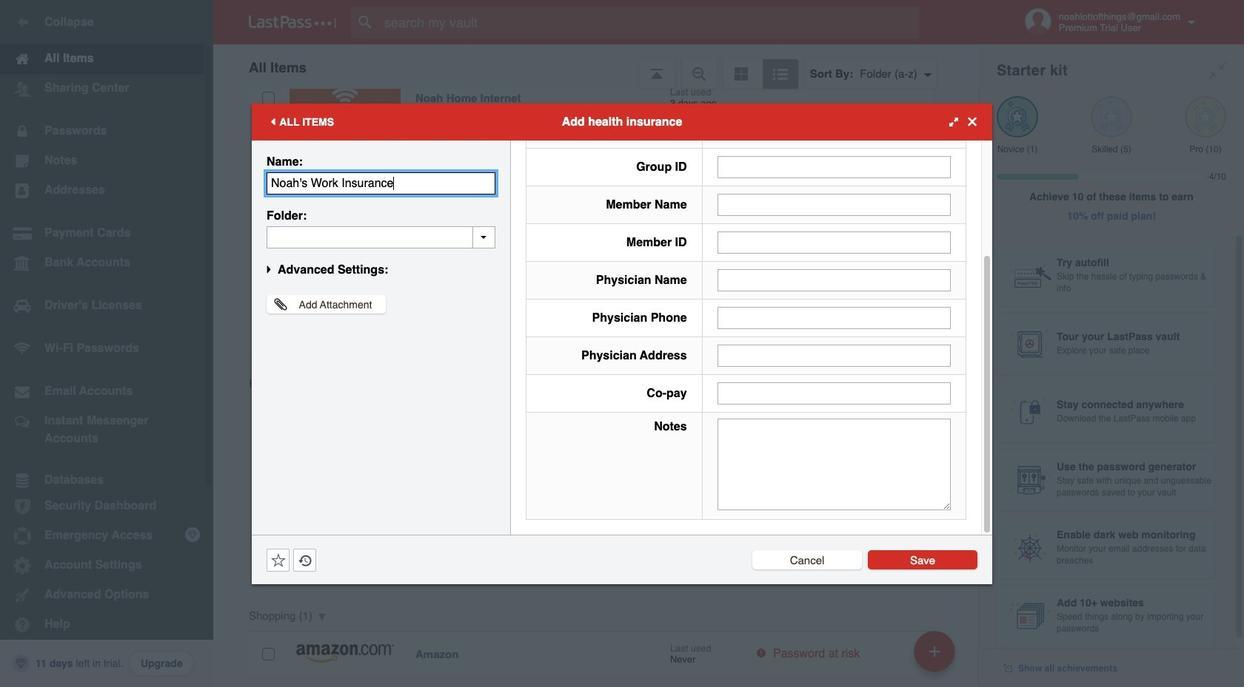 Task type: vqa. For each thing, say whether or not it's contained in the screenshot.
New item NAVIGATION
yes



Task type: describe. For each thing, give the bounding box(es) containing it.
Search search field
[[351, 6, 943, 39]]

new item navigation
[[909, 627, 964, 688]]

new item image
[[929, 647, 940, 657]]



Task type: locate. For each thing, give the bounding box(es) containing it.
main navigation navigation
[[0, 0, 213, 688]]

lastpass image
[[249, 16, 336, 29]]

None text field
[[717, 156, 951, 178], [267, 172, 495, 194], [717, 194, 951, 216], [717, 231, 951, 254], [717, 307, 951, 329], [717, 345, 951, 367], [717, 156, 951, 178], [267, 172, 495, 194], [717, 194, 951, 216], [717, 231, 951, 254], [717, 307, 951, 329], [717, 345, 951, 367]]

search my vault text field
[[351, 6, 943, 39]]

vault options navigation
[[213, 44, 979, 89]]

dialog
[[252, 0, 992, 585]]

None text field
[[267, 226, 495, 248], [717, 269, 951, 291], [717, 382, 951, 405], [717, 419, 951, 511], [267, 226, 495, 248], [717, 269, 951, 291], [717, 382, 951, 405], [717, 419, 951, 511]]



